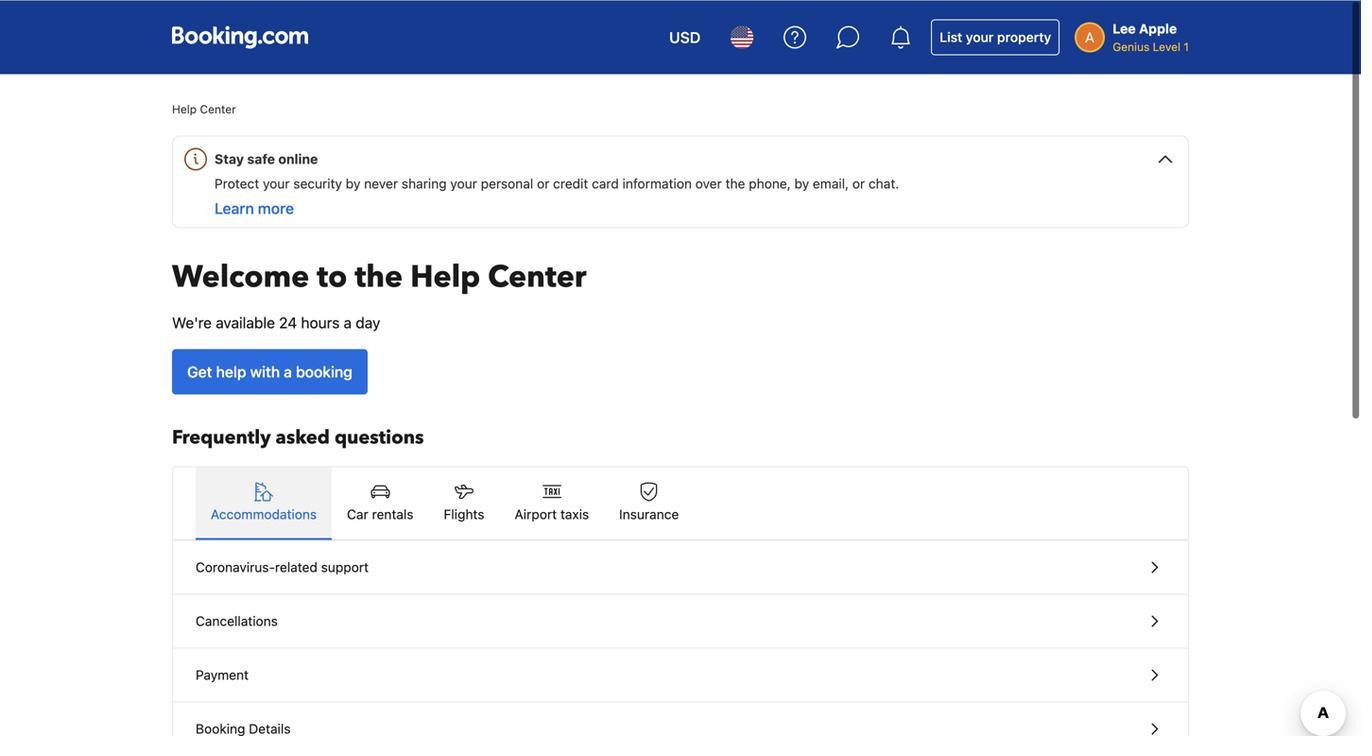Task type: locate. For each thing, give the bounding box(es) containing it.
list your property
[[940, 29, 1052, 44]]

coronavirus-related support button
[[173, 541, 1189, 595]]

learn more link
[[215, 199, 294, 217]]

center up stay
[[200, 102, 236, 115]]

1 vertical spatial a
[[284, 363, 292, 381]]

1 vertical spatial the
[[355, 256, 403, 297]]

1 horizontal spatial by
[[795, 175, 810, 191]]

list your property link
[[932, 19, 1060, 55]]

0 horizontal spatial a
[[284, 363, 292, 381]]

the
[[726, 175, 746, 191], [355, 256, 403, 297]]

0 horizontal spatial or
[[537, 175, 550, 191]]

personal
[[481, 175, 534, 191]]

or left chat.
[[853, 175, 865, 191]]

help
[[172, 102, 197, 115], [410, 256, 481, 297]]

1 vertical spatial center
[[488, 256, 587, 297]]

lee apple genius level 1
[[1113, 20, 1190, 53]]

0 horizontal spatial the
[[355, 256, 403, 297]]

booking
[[296, 363, 353, 381]]

get
[[187, 363, 212, 381]]

the right over
[[726, 175, 746, 191]]

online
[[278, 151, 318, 166]]

a left day
[[344, 314, 352, 331]]

information
[[623, 175, 692, 191]]

or left credit
[[537, 175, 550, 191]]

rentals
[[372, 506, 414, 522]]

more
[[258, 199, 294, 217]]

your right sharing
[[451, 175, 477, 191]]

2 horizontal spatial your
[[966, 29, 994, 44]]

insurance button
[[604, 467, 694, 539]]

1 horizontal spatial center
[[488, 256, 587, 297]]

1 horizontal spatial the
[[726, 175, 746, 191]]

a right with
[[284, 363, 292, 381]]

0 horizontal spatial help
[[172, 102, 197, 115]]

1 horizontal spatial help
[[410, 256, 481, 297]]

airport taxis
[[515, 506, 589, 522]]

center
[[200, 102, 236, 115], [488, 256, 587, 297]]

or
[[537, 175, 550, 191], [853, 175, 865, 191]]

your for list your property
[[966, 29, 994, 44]]

available
[[216, 314, 275, 331]]

taxis
[[561, 506, 589, 522]]

never
[[364, 175, 398, 191]]

0 vertical spatial help
[[172, 102, 197, 115]]

accommodations
[[211, 506, 317, 522]]

your
[[966, 29, 994, 44], [263, 175, 290, 191], [451, 175, 477, 191]]

safe
[[247, 151, 275, 166]]

tab list containing accommodations
[[173, 467, 1189, 541]]

2 or from the left
[[853, 175, 865, 191]]

tab list
[[173, 467, 1189, 541]]

stay safe online button
[[181, 136, 1189, 174]]

0 horizontal spatial your
[[263, 175, 290, 191]]

car rentals
[[347, 506, 414, 522]]

by left never
[[346, 175, 361, 191]]

lee
[[1113, 20, 1136, 36]]

credit
[[553, 175, 589, 191]]

0 vertical spatial center
[[200, 102, 236, 115]]

over
[[696, 175, 722, 191]]

center down protect your security by never sharing your personal or credit card information over the phone, by email, or chat. learn more
[[488, 256, 587, 297]]

get help with a booking
[[187, 363, 353, 381]]

by
[[346, 175, 361, 191], [795, 175, 810, 191]]

the right to
[[355, 256, 403, 297]]

by left the email,
[[795, 175, 810, 191]]

we're
[[172, 314, 212, 331]]

accommodations button
[[196, 467, 332, 539]]

airport taxis button
[[500, 467, 604, 539]]

your up more
[[263, 175, 290, 191]]

a inside button
[[284, 363, 292, 381]]

stay
[[215, 151, 244, 166]]

0 horizontal spatial by
[[346, 175, 361, 191]]

0 vertical spatial the
[[726, 175, 746, 191]]

flights button
[[429, 467, 500, 539]]

property
[[998, 29, 1052, 44]]

1 horizontal spatial or
[[853, 175, 865, 191]]

day
[[356, 314, 381, 331]]

level
[[1153, 40, 1181, 53]]

your right list
[[966, 29, 994, 44]]

travel alert element
[[172, 135, 1190, 228]]

flights
[[444, 506, 485, 522]]

1 vertical spatial help
[[410, 256, 481, 297]]

0 vertical spatial a
[[344, 314, 352, 331]]

insurance
[[620, 506, 679, 522]]

questions
[[335, 425, 424, 451]]

a
[[344, 314, 352, 331], [284, 363, 292, 381]]

24
[[279, 314, 297, 331]]

frequently
[[172, 425, 271, 451]]

stay safe online
[[215, 151, 318, 166]]



Task type: vqa. For each thing, say whether or not it's contained in the screenshot.
topmost Help
yes



Task type: describe. For each thing, give the bounding box(es) containing it.
1 horizontal spatial a
[[344, 314, 352, 331]]

coronavirus-related support
[[196, 559, 369, 575]]

welcome to the help center
[[172, 256, 587, 297]]

phone,
[[749, 175, 791, 191]]

we're available 24 hours a day
[[172, 314, 381, 331]]

apple
[[1140, 20, 1178, 36]]

sharing
[[402, 175, 447, 191]]

your for protect your security by never sharing your personal or credit card information over the phone, by email, or chat. learn more
[[263, 175, 290, 191]]

email,
[[813, 175, 849, 191]]

coronavirus-
[[196, 559, 275, 575]]

security
[[293, 175, 342, 191]]

help
[[216, 363, 246, 381]]

the inside protect your security by never sharing your personal or credit card information over the phone, by email, or chat. learn more
[[726, 175, 746, 191]]

airport
[[515, 506, 557, 522]]

asked
[[276, 425, 330, 451]]

1
[[1184, 40, 1190, 53]]

welcome
[[172, 256, 309, 297]]

to
[[317, 256, 347, 297]]

payment button
[[173, 649, 1189, 703]]

protect
[[215, 175, 259, 191]]

car
[[347, 506, 369, 522]]

card
[[592, 175, 619, 191]]

genius
[[1113, 40, 1150, 53]]

chat.
[[869, 175, 900, 191]]

learn
[[215, 199, 254, 217]]

get help with a booking button
[[172, 349, 368, 394]]

1 horizontal spatial your
[[451, 175, 477, 191]]

cancellations button
[[173, 595, 1189, 649]]

booking.com online hotel reservations image
[[172, 26, 308, 48]]

2 by from the left
[[795, 175, 810, 191]]

1 or from the left
[[537, 175, 550, 191]]

hours
[[301, 314, 340, 331]]

protect your security by never sharing your personal or credit card information over the phone, by email, or chat. learn more
[[215, 175, 900, 217]]

list
[[940, 29, 963, 44]]

usd button
[[658, 14, 712, 60]]

with
[[250, 363, 280, 381]]

usd
[[670, 28, 701, 46]]

car rentals button
[[332, 467, 429, 539]]

1 by from the left
[[346, 175, 361, 191]]

cancellations
[[196, 613, 278, 629]]

0 horizontal spatial center
[[200, 102, 236, 115]]

payment
[[196, 667, 249, 683]]

support
[[321, 559, 369, 575]]

frequently asked questions
[[172, 425, 424, 451]]

help center
[[172, 102, 236, 115]]

related
[[275, 559, 318, 575]]



